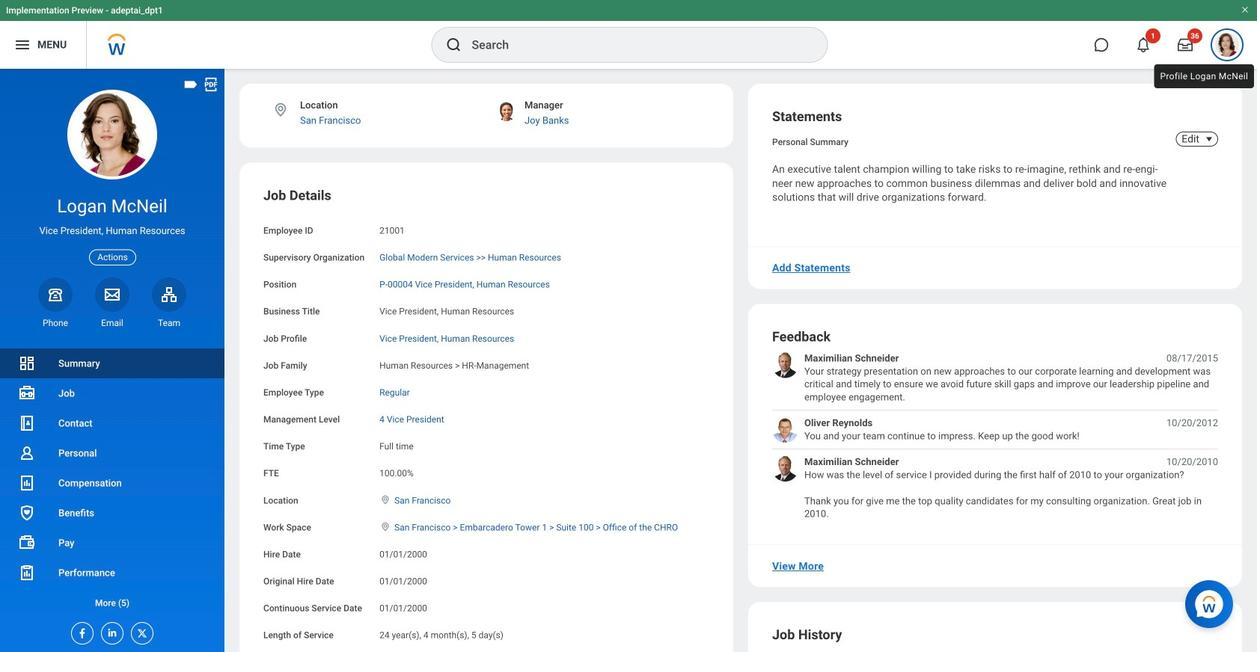 Task type: locate. For each thing, give the bounding box(es) containing it.
phone logan mcneil element
[[38, 317, 73, 329]]

banner
[[0, 0, 1257, 69]]

full time element
[[380, 439, 414, 452]]

close environment banner image
[[1241, 5, 1250, 14]]

tag image
[[183, 76, 199, 93]]

1 employee's photo (maximilian schneider) image from the top
[[772, 352, 799, 378]]

2 employee's photo (maximilian schneider) image from the top
[[772, 456, 799, 482]]

0 horizontal spatial list
[[0, 349, 225, 618]]

team logan mcneil element
[[152, 317, 186, 329]]

tooltip
[[1151, 61, 1257, 91]]

facebook image
[[72, 623, 88, 640]]

1 vertical spatial employee's photo (maximilian schneider) image
[[772, 456, 799, 482]]

0 horizontal spatial location image
[[272, 102, 289, 118]]

navigation pane region
[[0, 69, 225, 653]]

view team image
[[160, 286, 178, 304]]

notifications large image
[[1136, 37, 1151, 52]]

email logan mcneil element
[[95, 317, 129, 329]]

location image
[[272, 102, 289, 118], [380, 522, 392, 532]]

employee's photo (maximilian schneider) image down 'employee's photo (oliver reynolds)'
[[772, 456, 799, 482]]

1 horizontal spatial list
[[772, 352, 1218, 521]]

employee's photo (maximilian schneider) image up 'employee's photo (oliver reynolds)'
[[772, 352, 799, 378]]

1 vertical spatial location image
[[380, 522, 392, 532]]

0 vertical spatial employee's photo (maximilian schneider) image
[[772, 352, 799, 378]]

x image
[[132, 623, 148, 640]]

employee's photo (maximilian schneider) image
[[772, 352, 799, 378], [772, 456, 799, 482]]

benefits image
[[18, 504, 36, 522]]

profile logan mcneil image
[[1215, 33, 1239, 60]]

group
[[263, 187, 709, 653]]

linkedin image
[[102, 623, 118, 639]]

list
[[0, 349, 225, 618], [772, 352, 1218, 521]]

1 horizontal spatial location image
[[380, 522, 392, 532]]



Task type: describe. For each thing, give the bounding box(es) containing it.
inbox large image
[[1178, 37, 1193, 52]]

search image
[[445, 36, 463, 54]]

personal image
[[18, 445, 36, 463]]

0 vertical spatial location image
[[272, 102, 289, 118]]

phone image
[[45, 286, 66, 304]]

location image
[[380, 495, 392, 505]]

Search Workday  search field
[[472, 28, 797, 61]]

employee's photo (oliver reynolds) image
[[772, 417, 799, 443]]

performance image
[[18, 564, 36, 582]]

compensation image
[[18, 474, 36, 492]]

personal summary element
[[772, 134, 849, 147]]

contact image
[[18, 415, 36, 433]]

justify image
[[13, 36, 31, 54]]

view printable version (pdf) image
[[203, 76, 219, 93]]

job image
[[18, 385, 36, 403]]

mail image
[[103, 286, 121, 304]]

caret down image
[[1200, 133, 1218, 145]]

summary image
[[18, 355, 36, 373]]

pay image
[[18, 534, 36, 552]]



Task type: vqa. For each thing, say whether or not it's contained in the screenshot.
sixth PM from the top of the 'Invalid Time Clock Events' element
no



